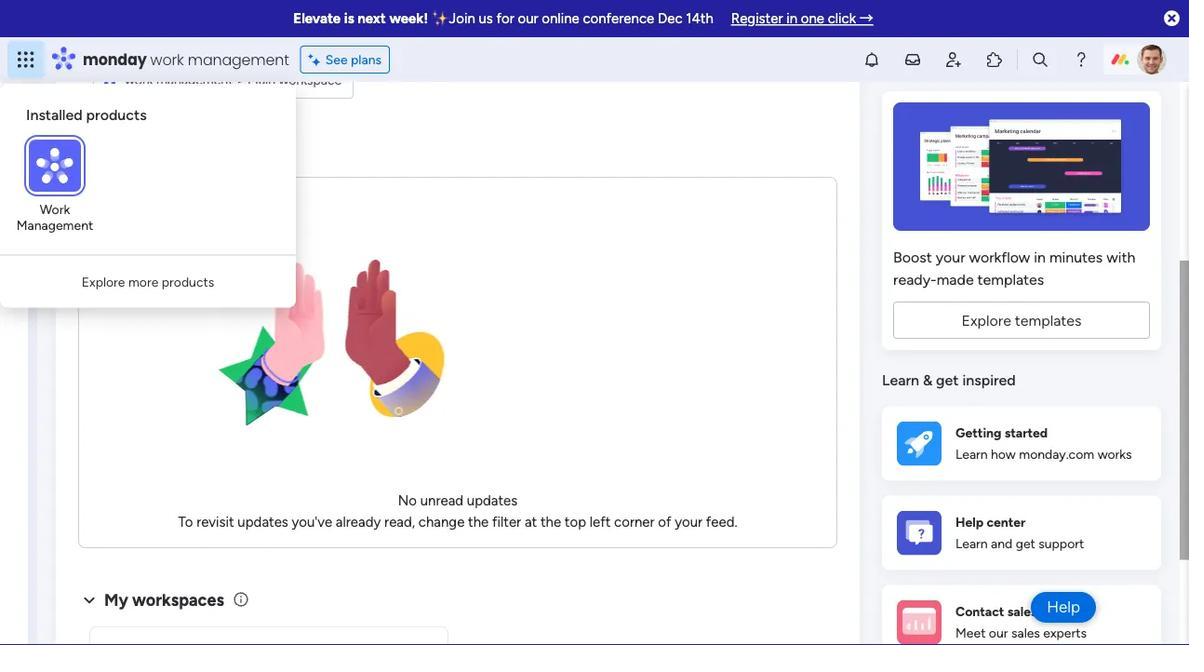 Task type: locate. For each thing, give the bounding box(es) containing it.
work down monday
[[125, 72, 153, 88]]

products inside button
[[162, 274, 214, 289]]

✨
[[432, 10, 446, 27]]

&
[[923, 372, 933, 389]]

14th
[[686, 10, 714, 27]]

our right 'for'
[[518, 10, 539, 27]]

workspaces
[[132, 590, 224, 610]]

see plans
[[325, 52, 382, 67]]

you've
[[292, 514, 332, 531]]

monday
[[83, 49, 147, 70]]

learn inside getting started learn how monday.com works
[[956, 447, 988, 463]]

learn
[[882, 372, 920, 389], [956, 447, 988, 463], [956, 536, 988, 552]]

explore down 'made'
[[962, 312, 1012, 329]]

installed products
[[26, 106, 147, 124]]

0 vertical spatial in
[[787, 10, 798, 27]]

in
[[787, 10, 798, 27], [1034, 248, 1046, 266]]

0 horizontal spatial help
[[956, 515, 984, 531]]

select product image
[[17, 50, 35, 69]]

the right at
[[541, 514, 561, 531]]

templates down workflow
[[978, 271, 1045, 288]]

help center element
[[882, 496, 1162, 570]]

lottie animation element
[[178, 193, 476, 491], [0, 542, 28, 645]]

2 vertical spatial learn
[[956, 536, 988, 552]]

explore for explore more products
[[82, 274, 125, 289]]

help left center
[[956, 515, 984, 531]]

search everything image
[[1031, 50, 1050, 69]]

1 vertical spatial your
[[675, 514, 703, 531]]

management down monday work management
[[156, 72, 233, 88]]

contact
[[956, 604, 1005, 620]]

learn left &
[[882, 372, 920, 389]]

my workspaces
[[104, 590, 224, 610]]

learn down getting
[[956, 447, 988, 463]]

1 vertical spatial work
[[125, 72, 153, 88]]

learn inside the help center learn and get support
[[956, 536, 988, 552]]

learn left and
[[956, 536, 988, 552]]

sales left experts
[[1012, 625, 1040, 641]]

see plans button
[[300, 46, 390, 74]]

help
[[956, 515, 984, 531], [1047, 598, 1081, 617]]

1 horizontal spatial lottie animation image
[[178, 193, 476, 491]]

close update feed (inbox) image
[[78, 144, 101, 166]]

help button
[[1031, 592, 1096, 623]]

sales
[[1008, 604, 1037, 620], [1012, 625, 1040, 641]]

0 vertical spatial your
[[936, 248, 966, 266]]

in left minutes
[[1034, 248, 1046, 266]]

updates right revisit
[[238, 514, 288, 531]]

work management image
[[29, 140, 81, 192]]

0 vertical spatial help
[[956, 515, 984, 531]]

0 horizontal spatial explore
[[82, 274, 125, 289]]

get
[[936, 372, 959, 389], [1016, 536, 1036, 552]]

installed
[[26, 106, 83, 124]]

next
[[358, 10, 386, 27]]

is
[[344, 10, 354, 27]]

my
[[104, 590, 128, 610]]

terry turtle image
[[1137, 45, 1167, 74]]

feed.
[[706, 514, 738, 531]]

1 vertical spatial updates
[[238, 514, 288, 531]]

explore left more
[[82, 274, 125, 289]]

help inside button
[[1047, 598, 1081, 617]]

getting
[[956, 425, 1002, 441]]

1 horizontal spatial our
[[989, 625, 1008, 641]]

1 horizontal spatial in
[[1034, 248, 1046, 266]]

your right the of
[[675, 514, 703, 531]]

help center learn and get support
[[956, 515, 1085, 552]]

1 horizontal spatial explore
[[962, 312, 1012, 329]]

1 vertical spatial lottie animation image
[[0, 542, 28, 645]]

0 horizontal spatial products
[[86, 106, 147, 124]]

updates
[[467, 493, 518, 510], [238, 514, 288, 531]]

the
[[468, 514, 489, 531], [541, 514, 561, 531]]

click
[[828, 10, 856, 27]]

0 horizontal spatial the
[[468, 514, 489, 531]]

monday work management
[[83, 49, 289, 70]]

0 vertical spatial lottie animation image
[[178, 193, 476, 491]]

>
[[236, 72, 244, 88]]

to
[[178, 514, 193, 531]]

1 horizontal spatial your
[[936, 248, 966, 266]]

elevate
[[294, 10, 341, 27]]

0 horizontal spatial your
[[675, 514, 703, 531]]

explore more products
[[82, 274, 214, 289]]

workflow
[[969, 248, 1031, 266]]

1 vertical spatial products
[[162, 274, 214, 289]]

explore for explore templates
[[962, 312, 1012, 329]]

help up experts
[[1047, 598, 1081, 617]]

made
[[937, 271, 974, 288]]

ready-
[[894, 271, 937, 288]]

0 vertical spatial updates
[[467, 493, 518, 510]]

your inside boost your workflow in minutes with ready-made templates
[[936, 248, 966, 266]]

works
[[1098, 447, 1132, 463]]

management up > at the top of the page
[[188, 49, 289, 70]]

boost your workflow in minutes with ready-made templates
[[894, 248, 1136, 288]]

help for help
[[1047, 598, 1081, 617]]

0 vertical spatial lottie animation element
[[178, 193, 476, 491]]

1 vertical spatial management
[[156, 72, 233, 88]]

your up 'made'
[[936, 248, 966, 266]]

1 horizontal spatial the
[[541, 514, 561, 531]]

monday.com
[[1019, 447, 1095, 463]]

work right monday
[[150, 49, 184, 70]]

1 vertical spatial our
[[989, 625, 1008, 641]]

0 horizontal spatial updates
[[238, 514, 288, 531]]

management
[[188, 49, 289, 70], [156, 72, 233, 88]]

explore
[[82, 274, 125, 289], [962, 312, 1012, 329]]

our
[[518, 10, 539, 27], [989, 625, 1008, 641]]

updates up 'filter'
[[467, 493, 518, 510]]

1 horizontal spatial products
[[162, 274, 214, 289]]

1 horizontal spatial help
[[1047, 598, 1081, 617]]

0 vertical spatial templates
[[978, 271, 1045, 288]]

get inside the help center learn and get support
[[1016, 536, 1036, 552]]

→
[[860, 10, 874, 27]]

1 horizontal spatial get
[[1016, 536, 1036, 552]]

join
[[449, 10, 475, 27]]

the left 'filter'
[[468, 514, 489, 531]]

explore more products button
[[74, 267, 222, 296]]

get right and
[[1016, 536, 1036, 552]]

products right more
[[162, 274, 214, 289]]

0 vertical spatial explore
[[82, 274, 125, 289]]

at
[[525, 514, 537, 531]]

online
[[542, 10, 580, 27]]

get right &
[[936, 372, 959, 389]]

explore templates button
[[894, 302, 1150, 339]]

templates
[[978, 271, 1045, 288], [1015, 312, 1082, 329]]

workspace
[[279, 72, 342, 88]]

started
[[1005, 425, 1048, 441]]

for
[[497, 10, 514, 27]]

work management
[[17, 202, 93, 232]]

1 vertical spatial sales
[[1012, 625, 1040, 641]]

learn & get inspired
[[882, 372, 1016, 389]]

more
[[128, 274, 159, 289]]

products
[[86, 106, 147, 124], [162, 274, 214, 289]]

our inside contact sales meet our sales experts
[[989, 625, 1008, 641]]

1 vertical spatial learn
[[956, 447, 988, 463]]

management inside work management > main workspace link
[[156, 72, 233, 88]]

0 vertical spatial get
[[936, 372, 959, 389]]

lottie animation image
[[178, 193, 476, 491], [0, 542, 28, 645]]

1 vertical spatial in
[[1034, 248, 1046, 266]]

our right meet
[[989, 625, 1008, 641]]

support
[[1039, 536, 1085, 552]]

0 horizontal spatial lottie animation image
[[0, 542, 28, 645]]

products up close update feed (inbox) 'icon'
[[86, 106, 147, 124]]

1 vertical spatial explore
[[962, 312, 1012, 329]]

0 vertical spatial sales
[[1008, 604, 1037, 620]]

1 vertical spatial templates
[[1015, 312, 1082, 329]]

register in one click →
[[731, 10, 874, 27]]

work management > main workspace link
[[93, 0, 354, 99]]

one
[[801, 10, 825, 27]]

your
[[936, 248, 966, 266], [675, 514, 703, 531]]

help inside the help center learn and get support
[[956, 515, 984, 531]]

in left one
[[787, 10, 798, 27]]

0 horizontal spatial lottie animation element
[[0, 542, 28, 645]]

templates down boost your workflow in minutes with ready-made templates
[[1015, 312, 1082, 329]]

help for help center learn and get support
[[956, 515, 984, 531]]

1 horizontal spatial updates
[[467, 493, 518, 510]]

work
[[150, 49, 184, 70], [125, 72, 153, 88]]

apps image
[[986, 50, 1004, 69]]

0 horizontal spatial our
[[518, 10, 539, 27]]

1 vertical spatial help
[[1047, 598, 1081, 617]]

sales right contact
[[1008, 604, 1037, 620]]

1 vertical spatial get
[[1016, 536, 1036, 552]]



Task type: vqa. For each thing, say whether or not it's contained in the screenshot.
'updates' to the right
yes



Task type: describe. For each thing, give the bounding box(es) containing it.
conference
[[583, 10, 654, 27]]

experts
[[1044, 625, 1087, 641]]

0 vertical spatial management
[[188, 49, 289, 70]]

invite members image
[[945, 50, 963, 69]]

1 vertical spatial lottie animation element
[[0, 542, 28, 645]]

2 the from the left
[[541, 514, 561, 531]]

plans
[[351, 52, 382, 67]]

us
[[479, 10, 493, 27]]

minutes
[[1050, 248, 1103, 266]]

register in one click → link
[[731, 10, 874, 27]]

no unread updates to revisit updates you've already read, change the filter at the top left corner of your feed.
[[178, 493, 738, 531]]

filter
[[492, 514, 521, 531]]

inspired
[[963, 372, 1016, 389]]

0 horizontal spatial in
[[787, 10, 798, 27]]

and
[[991, 536, 1013, 552]]

learn for getting
[[956, 447, 988, 463]]

0 horizontal spatial get
[[936, 372, 959, 389]]

week!
[[389, 10, 428, 27]]

top
[[565, 514, 586, 531]]

work
[[40, 202, 70, 218]]

already
[[336, 514, 381, 531]]

0 vertical spatial our
[[518, 10, 539, 27]]

left
[[590, 514, 611, 531]]

templates image image
[[899, 103, 1145, 231]]

management
[[17, 217, 93, 232]]

close my workspaces image
[[78, 589, 101, 612]]

templates inside button
[[1015, 312, 1082, 329]]

1 the from the left
[[468, 514, 489, 531]]

corner
[[614, 514, 655, 531]]

help image
[[1072, 50, 1091, 69]]

read,
[[384, 514, 415, 531]]

templates inside boost your workflow in minutes with ready-made templates
[[978, 271, 1045, 288]]

work management > main workspace
[[125, 72, 342, 88]]

unread
[[420, 493, 464, 510]]

installed products element
[[26, 106, 274, 124]]

register
[[731, 10, 783, 27]]

0 vertical spatial learn
[[882, 372, 920, 389]]

no
[[398, 493, 417, 510]]

contact sales element
[[882, 585, 1162, 645]]

1 horizontal spatial lottie animation element
[[178, 193, 476, 491]]

getting started element
[[882, 407, 1162, 481]]

0 vertical spatial work
[[150, 49, 184, 70]]

elevate is next week! ✨ join us for our online conference dec 14th
[[294, 10, 714, 27]]

boost
[[894, 248, 932, 266]]

of
[[658, 514, 672, 531]]

meet
[[956, 625, 986, 641]]

change
[[419, 514, 465, 531]]

contact sales meet our sales experts
[[956, 604, 1087, 641]]

with
[[1107, 248, 1136, 266]]

explore templates
[[962, 312, 1082, 329]]

revisit
[[197, 514, 234, 531]]

getting started learn how monday.com works
[[956, 425, 1132, 463]]

dec
[[658, 10, 683, 27]]

notifications image
[[863, 50, 881, 69]]

inbox image
[[904, 50, 922, 69]]

center
[[987, 515, 1026, 531]]

0 vertical spatial products
[[86, 106, 147, 124]]

how
[[991, 447, 1016, 463]]

main
[[248, 72, 276, 88]]

your inside no unread updates to revisit updates you've already read, change the filter at the top left corner of your feed.
[[675, 514, 703, 531]]

see
[[325, 52, 348, 67]]

learn for help
[[956, 536, 988, 552]]

in inside boost your workflow in minutes with ready-made templates
[[1034, 248, 1046, 266]]



